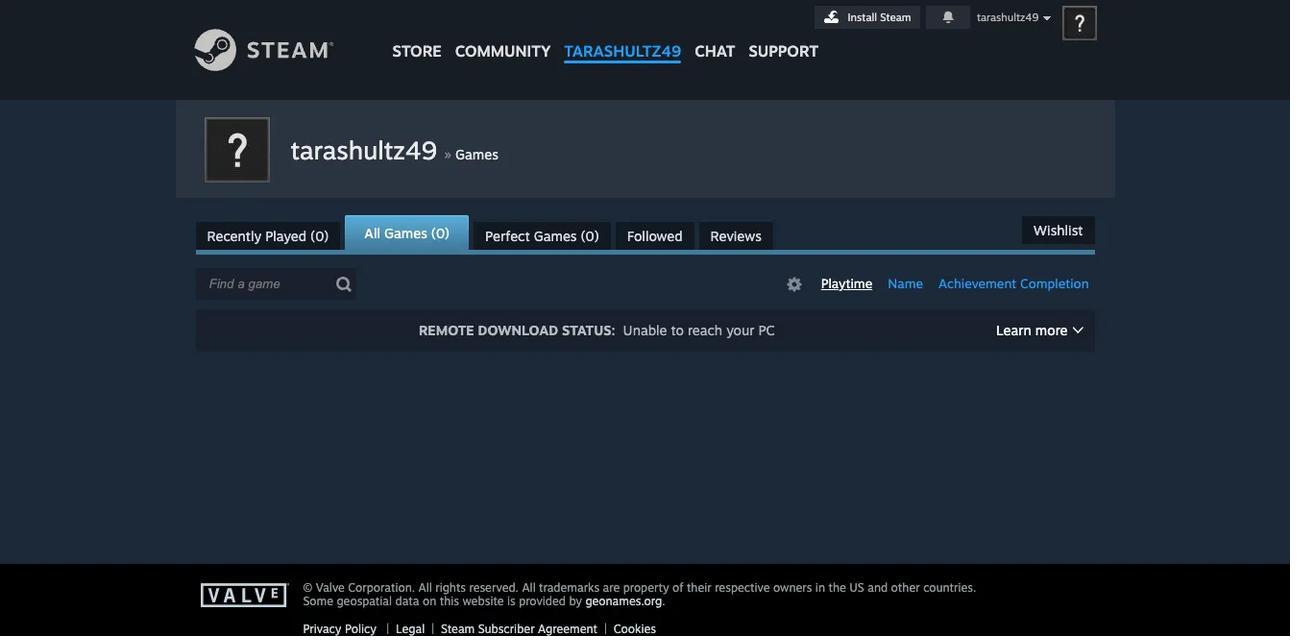 Task type: vqa. For each thing, say whether or not it's contained in the screenshot.
countries.
yes



Task type: describe. For each thing, give the bounding box(es) containing it.
played
[[265, 228, 307, 244]]

games for all games (0)
[[384, 225, 427, 241]]

install steam link
[[815, 6, 920, 29]]

learn more
[[997, 322, 1068, 338]]

steam
[[880, 11, 912, 24]]

© valve corporation. all rights reserved. all trademarks are property of their respective owners in the us and other countries. some geospatial data on this website is provided by geonames.org .
[[303, 580, 977, 608]]

all inside all games (0) link
[[365, 225, 381, 241]]

are
[[603, 580, 620, 595]]

is
[[507, 594, 516, 608]]

install
[[848, 11, 877, 24]]

achievement
[[939, 276, 1017, 291]]

1 vertical spatial tarashultz49 link
[[291, 135, 444, 165]]

all games (0) link
[[345, 215, 469, 250]]

and
[[868, 580, 888, 595]]

perfect
[[485, 228, 530, 244]]

store link
[[386, 0, 449, 70]]

in
[[816, 580, 825, 595]]

provided
[[519, 594, 566, 608]]

valve logo image
[[200, 583, 293, 608]]

chat link
[[688, 0, 742, 65]]

us
[[850, 580, 865, 595]]

community
[[455, 41, 551, 61]]

Find a game field
[[196, 268, 356, 300]]

recently played (0)
[[207, 228, 329, 244]]

of
[[673, 580, 684, 595]]

0 vertical spatial tarashultz49 link
[[558, 0, 688, 70]]

followed
[[627, 228, 683, 244]]

»
[[444, 144, 452, 163]]

playtime
[[821, 276, 873, 291]]

owners
[[774, 580, 812, 595]]

2 vertical spatial tarashultz49
[[291, 135, 437, 165]]

recently
[[207, 228, 262, 244]]

1 horizontal spatial all
[[419, 580, 432, 595]]

more
[[1036, 322, 1068, 338]]

wishlist link
[[1022, 216, 1095, 244]]

perfect games (0)
[[485, 228, 599, 244]]

by
[[569, 594, 582, 608]]

tarashultz49 » games
[[291, 135, 499, 165]]

wishlist
[[1034, 222, 1083, 238]]

countries.
[[924, 580, 977, 595]]

games link
[[456, 146, 499, 162]]



Task type: locate. For each thing, give the bounding box(es) containing it.
(0) right played
[[310, 228, 329, 244]]

completion
[[1021, 276, 1089, 291]]

to
[[671, 322, 684, 338]]

respective
[[715, 580, 770, 595]]

followed link
[[616, 222, 694, 250]]

1 horizontal spatial (0)
[[431, 225, 450, 241]]

0 horizontal spatial tarashultz49
[[291, 135, 437, 165]]

0 horizontal spatial games
[[384, 225, 427, 241]]

this
[[440, 594, 459, 608]]

(0) left followed
[[581, 228, 599, 244]]

0 horizontal spatial tarashultz49 link
[[291, 135, 444, 165]]

remote
[[419, 322, 475, 338]]

playtime button
[[816, 274, 879, 294]]

(0)
[[431, 225, 450, 241], [310, 228, 329, 244], [581, 228, 599, 244]]

geonames.org link
[[586, 594, 662, 608]]

some
[[303, 594, 334, 608]]

your
[[727, 322, 755, 338]]

learn
[[997, 322, 1032, 338]]

©
[[303, 580, 313, 595]]

1 horizontal spatial games
[[456, 146, 499, 162]]

corporation.
[[348, 580, 415, 595]]

games down tarashultz49 » games
[[384, 225, 427, 241]]

name button
[[882, 274, 929, 294]]

download
[[478, 322, 559, 338]]

tarashultz49 link up all games (0) link
[[291, 135, 444, 165]]

reserved.
[[469, 580, 519, 595]]

property
[[623, 580, 669, 595]]

geonames.org
[[586, 594, 662, 608]]

tarashultz49 link left chat
[[558, 0, 688, 70]]

community link
[[449, 0, 558, 70]]

geospatial
[[337, 594, 392, 608]]

0 horizontal spatial all
[[365, 225, 381, 241]]

(0) inside all games (0) link
[[431, 225, 450, 241]]

reviews link
[[699, 222, 773, 250]]

website
[[463, 594, 504, 608]]

other
[[891, 580, 920, 595]]

2 horizontal spatial games
[[534, 228, 577, 244]]

all left rights on the left
[[419, 580, 432, 595]]

all
[[365, 225, 381, 241], [419, 580, 432, 595], [522, 580, 536, 595]]

remote download status: unable to reach your pc
[[419, 322, 775, 338]]

1 horizontal spatial tarashultz49
[[564, 41, 682, 61]]

data
[[395, 594, 419, 608]]

support
[[749, 41, 819, 61]]

store
[[393, 41, 442, 61]]

games
[[456, 146, 499, 162], [384, 225, 427, 241], [534, 228, 577, 244]]

tarashultz49
[[977, 11, 1039, 24], [564, 41, 682, 61], [291, 135, 437, 165]]

(0) for recently played (0)
[[310, 228, 329, 244]]

1 vertical spatial tarashultz49
[[564, 41, 682, 61]]

chat
[[695, 41, 736, 61]]

name
[[888, 276, 923, 291]]

reach
[[688, 322, 723, 338]]

all games (0)
[[365, 225, 450, 241]]

support link
[[742, 0, 826, 65]]

2 horizontal spatial tarashultz49
[[977, 11, 1039, 24]]

achievement completion button
[[933, 274, 1095, 294]]

all right is
[[522, 580, 536, 595]]

0 horizontal spatial (0)
[[310, 228, 329, 244]]

(0) inside recently played (0) link
[[310, 228, 329, 244]]

unable
[[623, 322, 667, 338]]

(0) inside the perfect games (0) link
[[581, 228, 599, 244]]

games right perfect
[[534, 228, 577, 244]]

2 horizontal spatial (0)
[[581, 228, 599, 244]]

games inside tarashultz49 » games
[[456, 146, 499, 162]]

(0) left perfect
[[431, 225, 450, 241]]

all down tarashultz49 » games
[[365, 225, 381, 241]]

on
[[423, 594, 437, 608]]

1 horizontal spatial tarashultz49 link
[[558, 0, 688, 70]]

the
[[829, 580, 846, 595]]

achievement completion
[[939, 276, 1089, 291]]

(0) for all games (0)
[[431, 225, 450, 241]]

games right »
[[456, 146, 499, 162]]

(0) for perfect games (0)
[[581, 228, 599, 244]]

rights
[[436, 580, 466, 595]]

games for perfect games (0)
[[534, 228, 577, 244]]

their
[[687, 580, 712, 595]]

status:
[[562, 322, 616, 338]]

reviews
[[711, 228, 762, 244]]

2 horizontal spatial all
[[522, 580, 536, 595]]

tarashultz49 link
[[558, 0, 688, 70], [291, 135, 444, 165]]

0 vertical spatial tarashultz49
[[977, 11, 1039, 24]]

.
[[662, 594, 665, 608]]

install steam
[[848, 11, 912, 24]]

recently played (0) link
[[196, 222, 341, 250]]

pc
[[759, 322, 775, 338]]

perfect games (0) link
[[474, 222, 611, 250]]

trademarks
[[539, 580, 600, 595]]

valve
[[316, 580, 345, 595]]



